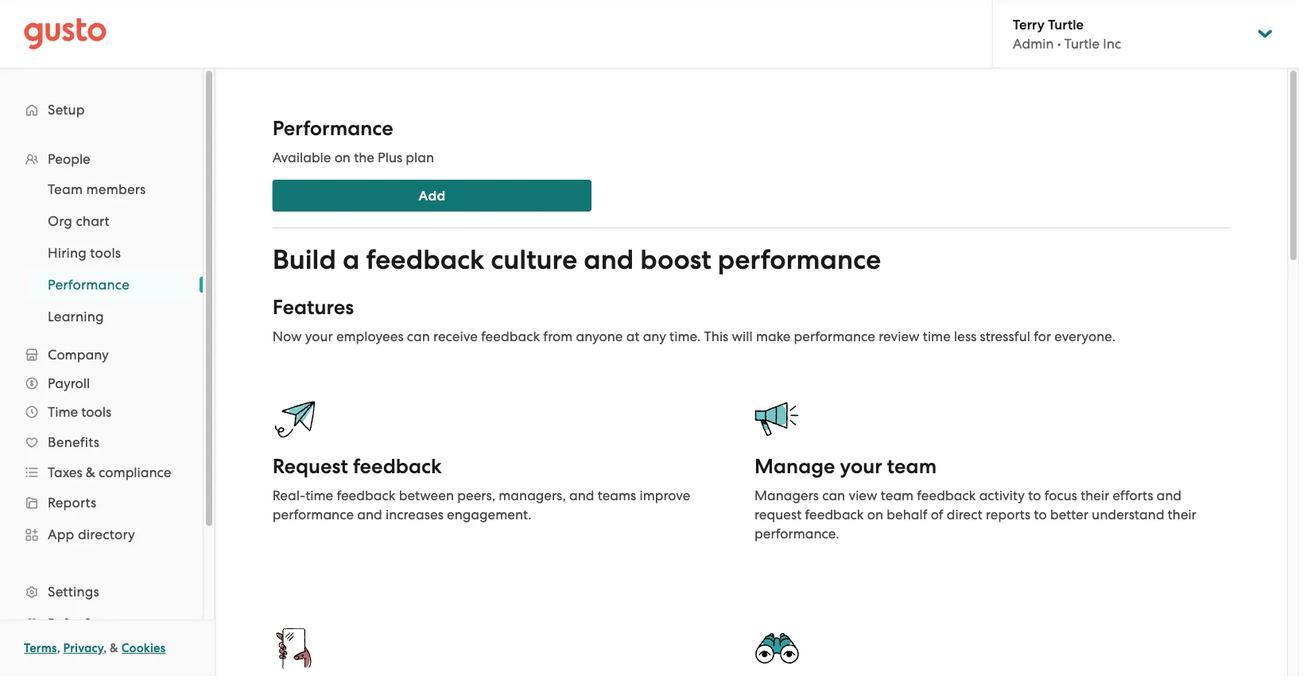 Task type: vqa. For each thing, say whether or not it's contained in the screenshot.
the topmost W-
no



Task type: describe. For each thing, give the bounding box(es) containing it.
make
[[756, 329, 791, 344]]

add button
[[273, 180, 592, 212]]

time.
[[670, 329, 701, 344]]

increases
[[386, 507, 444, 523]]

app directory
[[48, 527, 135, 543]]

tools for hiring tools
[[90, 245, 121, 261]]

1 vertical spatial performance
[[794, 329, 876, 344]]

cookies
[[122, 641, 166, 655]]

now your employees can receive feedback from anyone at any time. this will make performance review time less stressful for everyone.
[[273, 329, 1116, 344]]

manage
[[755, 455, 836, 479]]

0 horizontal spatial their
[[1081, 488, 1110, 504]]

any
[[643, 329, 667, 344]]

gusto navigation element
[[0, 68, 203, 676]]

feedback up 'between'
[[353, 455, 442, 479]]

taxes & compliance
[[48, 465, 171, 480]]

refer & earn link
[[16, 609, 187, 638]]

improve
[[640, 488, 691, 504]]

features
[[273, 296, 354, 320]]

managers can view team feedback activity to focus their efforts and request feedback on behalf of direct reports to better understand their performance.
[[755, 488, 1197, 542]]

cookies button
[[122, 639, 166, 658]]

people
[[48, 151, 90, 167]]

performance.
[[755, 526, 840, 542]]

1 vertical spatial turtle
[[1065, 36, 1100, 52]]

0 vertical spatial turtle
[[1049, 16, 1084, 32]]

between
[[399, 488, 454, 504]]

compliance
[[99, 465, 171, 480]]

0 vertical spatial time
[[923, 329, 951, 344]]

0 vertical spatial to
[[1029, 488, 1042, 504]]

people button
[[16, 145, 187, 173]]

feedback left from
[[481, 329, 540, 344]]

plus
[[378, 150, 403, 165]]

employees
[[336, 329, 404, 344]]

tools for time tools
[[81, 404, 112, 420]]

members
[[86, 181, 146, 197]]

terms
[[24, 641, 57, 655]]

from
[[544, 329, 573, 344]]

teams
[[598, 488, 637, 504]]

real-
[[273, 488, 306, 504]]

earn
[[97, 616, 127, 632]]

payroll
[[48, 375, 90, 391]]

company
[[48, 347, 109, 363]]

request
[[755, 507, 802, 523]]

team members link
[[29, 175, 187, 204]]

refer & earn
[[48, 616, 127, 632]]

chart
[[76, 213, 110, 229]]

peers,
[[458, 488, 496, 504]]

hiring
[[48, 245, 87, 261]]

focus
[[1045, 488, 1078, 504]]

setup
[[48, 102, 85, 118]]

and left increases
[[357, 507, 382, 523]]

reports link
[[16, 488, 187, 517]]

receive
[[434, 329, 478, 344]]

will
[[732, 329, 753, 344]]

setup link
[[16, 95, 187, 124]]

privacy link
[[63, 641, 104, 655]]

payroll button
[[16, 369, 187, 398]]

hiring tools link
[[29, 239, 187, 267]]

reports
[[986, 507, 1031, 523]]

time tools button
[[16, 398, 187, 426]]

view
[[849, 488, 878, 504]]

can inside managers can view team feedback activity to focus their efforts and request feedback on behalf of direct reports to better understand their performance.
[[823, 488, 846, 504]]

understand
[[1092, 507, 1165, 523]]

0 horizontal spatial on
[[335, 150, 351, 165]]

feedback up of on the right
[[917, 488, 976, 504]]

settings
[[48, 584, 99, 600]]

directory
[[78, 527, 135, 543]]

learning link
[[29, 302, 187, 331]]

0 vertical spatial performance
[[273, 117, 394, 141]]

engagement.
[[447, 507, 532, 523]]

app
[[48, 527, 74, 543]]

benefits
[[48, 434, 100, 450]]

and left teams
[[570, 488, 595, 504]]

1 vertical spatial their
[[1168, 507, 1197, 523]]

efforts
[[1113, 488, 1154, 504]]

this
[[705, 329, 729, 344]]

terms , privacy , & cookies
[[24, 641, 166, 655]]

team inside managers can view team feedback activity to focus their efforts and request feedback on behalf of direct reports to better understand their performance.
[[881, 488, 914, 504]]

org
[[48, 213, 72, 229]]



Task type: locate. For each thing, give the bounding box(es) containing it.
and right the efforts
[[1157, 488, 1182, 504]]

request feedback
[[273, 455, 442, 479]]

1 vertical spatial time
[[306, 488, 333, 504]]

& inside taxes & compliance dropdown button
[[86, 465, 95, 480]]

0 horizontal spatial your
[[305, 329, 333, 344]]

team
[[48, 181, 83, 197]]

1 vertical spatial performance
[[48, 277, 130, 293]]

performance inside gusto navigation 'element'
[[48, 277, 130, 293]]

can left receive
[[407, 329, 430, 344]]

1 horizontal spatial their
[[1168, 507, 1197, 523]]

your
[[305, 329, 333, 344], [840, 455, 883, 479]]

admin
[[1013, 36, 1054, 52]]

, down refer & earn link
[[104, 641, 107, 655]]

tools inside "dropdown button"
[[81, 404, 112, 420]]

•
[[1058, 36, 1062, 52]]

1 vertical spatial your
[[840, 455, 883, 479]]

their up better
[[1081, 488, 1110, 504]]

& inside refer & earn link
[[84, 616, 94, 632]]

a
[[343, 244, 360, 276]]

direct
[[947, 507, 983, 523]]

add
[[419, 187, 446, 204]]

team members
[[48, 181, 146, 197]]

company button
[[16, 340, 187, 369]]

their right understand
[[1168, 507, 1197, 523]]

org chart
[[48, 213, 110, 229]]

list containing people
[[0, 145, 203, 676]]

terry turtle admin • turtle inc
[[1013, 16, 1122, 52]]

2 , from the left
[[104, 641, 107, 655]]

of
[[931, 507, 944, 523]]

1 horizontal spatial can
[[823, 488, 846, 504]]

1 vertical spatial team
[[881, 488, 914, 504]]

learning
[[48, 309, 104, 325]]

1 horizontal spatial ,
[[104, 641, 107, 655]]

your for now
[[305, 329, 333, 344]]

review
[[879, 329, 920, 344]]

time down request
[[306, 488, 333, 504]]

0 vertical spatial your
[[305, 329, 333, 344]]

terry
[[1013, 16, 1045, 32]]

taxes & compliance button
[[16, 458, 187, 487]]

feedback down view
[[805, 507, 864, 523]]

hiring tools
[[48, 245, 121, 261]]

your down features on the top left of the page
[[305, 329, 333, 344]]

performance link
[[29, 270, 187, 299]]

1 vertical spatial can
[[823, 488, 846, 504]]

terms link
[[24, 641, 57, 655]]

activity
[[980, 488, 1025, 504]]

your for manage
[[840, 455, 883, 479]]

on down view
[[868, 507, 884, 523]]

0 vertical spatial on
[[335, 150, 351, 165]]

0 vertical spatial performance
[[718, 244, 882, 276]]

time left the less
[[923, 329, 951, 344]]

1 horizontal spatial your
[[840, 455, 883, 479]]

plan
[[406, 150, 434, 165]]

team
[[888, 455, 937, 479], [881, 488, 914, 504]]

1 horizontal spatial time
[[923, 329, 951, 344]]

privacy
[[63, 641, 104, 655]]

1 horizontal spatial on
[[868, 507, 884, 523]]

managers
[[755, 488, 819, 504]]

&
[[86, 465, 95, 480], [84, 616, 94, 632], [110, 641, 119, 655]]

for
[[1034, 329, 1052, 344]]

feedback inside real-time feedback between peers, managers, and teams improve performance and increases engagement.
[[337, 488, 396, 504]]

performance
[[273, 117, 394, 141], [48, 277, 130, 293]]

& for earn
[[84, 616, 94, 632]]

on
[[335, 150, 351, 165], [868, 507, 884, 523]]

your up view
[[840, 455, 883, 479]]

to left focus
[[1029, 488, 1042, 504]]

boost
[[641, 244, 712, 276]]

performance up available on the plus plan
[[273, 117, 394, 141]]

less
[[955, 329, 977, 344]]

, left privacy link
[[57, 641, 60, 655]]

0 horizontal spatial performance
[[48, 277, 130, 293]]

on left the
[[335, 150, 351, 165]]

taxes
[[48, 465, 82, 480]]

2 vertical spatial performance
[[273, 507, 354, 523]]

to down focus
[[1035, 507, 1047, 523]]

1 vertical spatial to
[[1035, 507, 1047, 523]]

time inside real-time feedback between peers, managers, and teams improve performance and increases engagement.
[[306, 488, 333, 504]]

time tools
[[48, 404, 112, 420]]

settings link
[[16, 578, 187, 606]]

everyone.
[[1055, 329, 1116, 344]]

stressful
[[980, 329, 1031, 344]]

& for compliance
[[86, 465, 95, 480]]

app directory link
[[16, 520, 187, 549]]

0 horizontal spatial ,
[[57, 641, 60, 655]]

and left boost
[[584, 244, 634, 276]]

1 horizontal spatial performance
[[273, 117, 394, 141]]

performance down hiring tools
[[48, 277, 130, 293]]

build a feedback culture and boost performance
[[273, 244, 882, 276]]

performance inside real-time feedback between peers, managers, and teams improve performance and increases engagement.
[[273, 507, 354, 523]]

list containing team members
[[0, 173, 203, 333]]

0 vertical spatial their
[[1081, 488, 1110, 504]]

0 horizontal spatial time
[[306, 488, 333, 504]]

and
[[584, 244, 634, 276], [570, 488, 595, 504], [1157, 488, 1182, 504], [357, 507, 382, 523]]

and inside managers can view team feedback activity to focus their efforts and request feedback on behalf of direct reports to better understand their performance.
[[1157, 488, 1182, 504]]

manage your team
[[755, 455, 937, 479]]

,
[[57, 641, 60, 655], [104, 641, 107, 655]]

refer
[[48, 616, 81, 632]]

1 vertical spatial &
[[84, 616, 94, 632]]

& right taxes on the bottom of page
[[86, 465, 95, 480]]

available
[[273, 150, 331, 165]]

1 list from the top
[[0, 145, 203, 676]]

on inside managers can view team feedback activity to focus their efforts and request feedback on behalf of direct reports to better understand their performance.
[[868, 507, 884, 523]]

& down earn
[[110, 641, 119, 655]]

managers,
[[499, 488, 566, 504]]

turtle
[[1049, 16, 1084, 32], [1065, 36, 1100, 52]]

turtle right •
[[1065, 36, 1100, 52]]

& left earn
[[84, 616, 94, 632]]

tools down payroll dropdown button
[[81, 404, 112, 420]]

request
[[273, 455, 348, 479]]

0 vertical spatial &
[[86, 465, 95, 480]]

0 horizontal spatial can
[[407, 329, 430, 344]]

now
[[273, 329, 302, 344]]

1 vertical spatial tools
[[81, 404, 112, 420]]

benefits link
[[16, 428, 187, 457]]

0 vertical spatial team
[[888, 455, 937, 479]]

0 vertical spatial can
[[407, 329, 430, 344]]

feedback down add button
[[366, 244, 485, 276]]

turtle up •
[[1049, 16, 1084, 32]]

build
[[273, 244, 336, 276]]

home image
[[24, 18, 107, 50]]

better
[[1051, 507, 1089, 523]]

time
[[923, 329, 951, 344], [306, 488, 333, 504]]

tools down org chart link
[[90, 245, 121, 261]]

culture
[[491, 244, 578, 276]]

performance
[[718, 244, 882, 276], [794, 329, 876, 344], [273, 507, 354, 523]]

2 list from the top
[[0, 173, 203, 333]]

real-time feedback between peers, managers, and teams improve performance and increases engagement.
[[273, 488, 691, 523]]

anyone
[[576, 329, 623, 344]]

list
[[0, 145, 203, 676], [0, 173, 203, 333]]

feedback down request feedback
[[337, 488, 396, 504]]

inc
[[1104, 36, 1122, 52]]

at
[[627, 329, 640, 344]]

0 vertical spatial tools
[[90, 245, 121, 261]]

1 vertical spatial on
[[868, 507, 884, 523]]

time
[[48, 404, 78, 420]]

to
[[1029, 488, 1042, 504], [1035, 507, 1047, 523]]

available on the plus plan
[[273, 150, 434, 165]]

feedback
[[366, 244, 485, 276], [481, 329, 540, 344], [353, 455, 442, 479], [337, 488, 396, 504], [917, 488, 976, 504], [805, 507, 864, 523]]

can left view
[[823, 488, 846, 504]]

can
[[407, 329, 430, 344], [823, 488, 846, 504]]

2 vertical spatial &
[[110, 641, 119, 655]]

the
[[354, 150, 375, 165]]

behalf
[[887, 507, 928, 523]]

1 , from the left
[[57, 641, 60, 655]]



